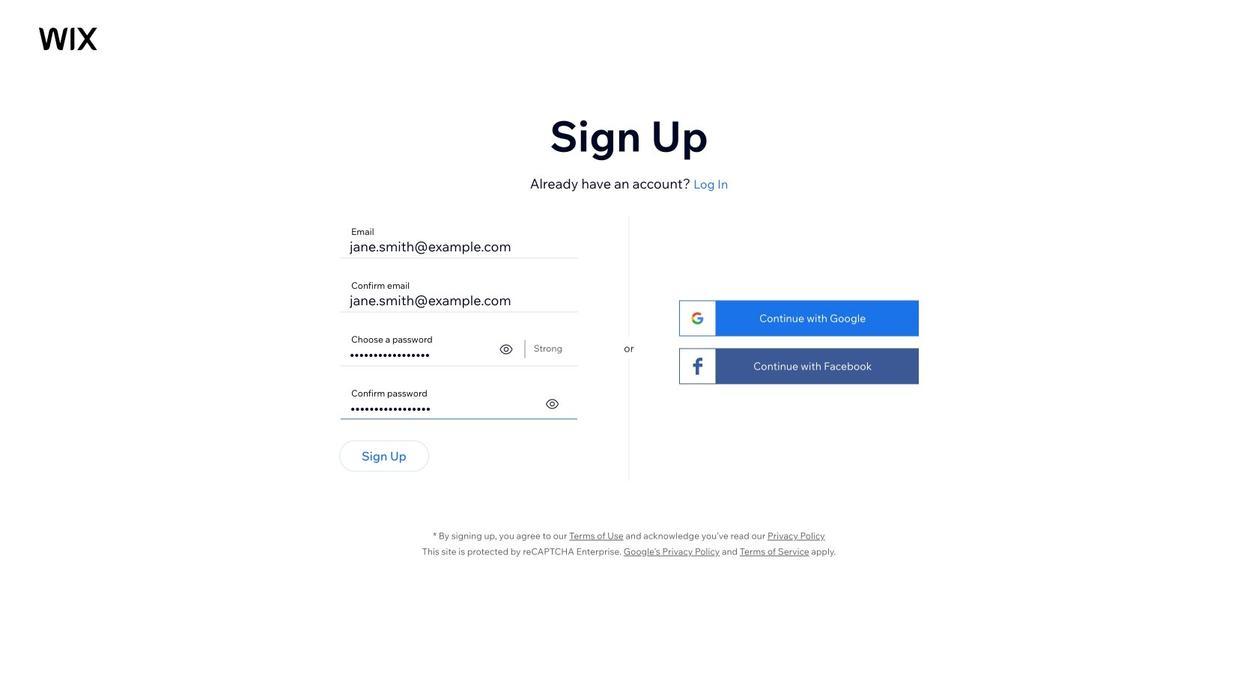 Task type: locate. For each thing, give the bounding box(es) containing it.
None password field
[[347, 329, 489, 367], [347, 384, 535, 420], [347, 329, 489, 367], [347, 384, 535, 420]]

google image
[[690, 312, 705, 325]]

wix image
[[39, 28, 97, 50]]

facebook image
[[690, 358, 705, 375]]

None text field
[[347, 221, 571, 259], [347, 275, 571, 313], [347, 221, 571, 259], [347, 275, 571, 313]]

more login options group
[[634, 216, 919, 481]]



